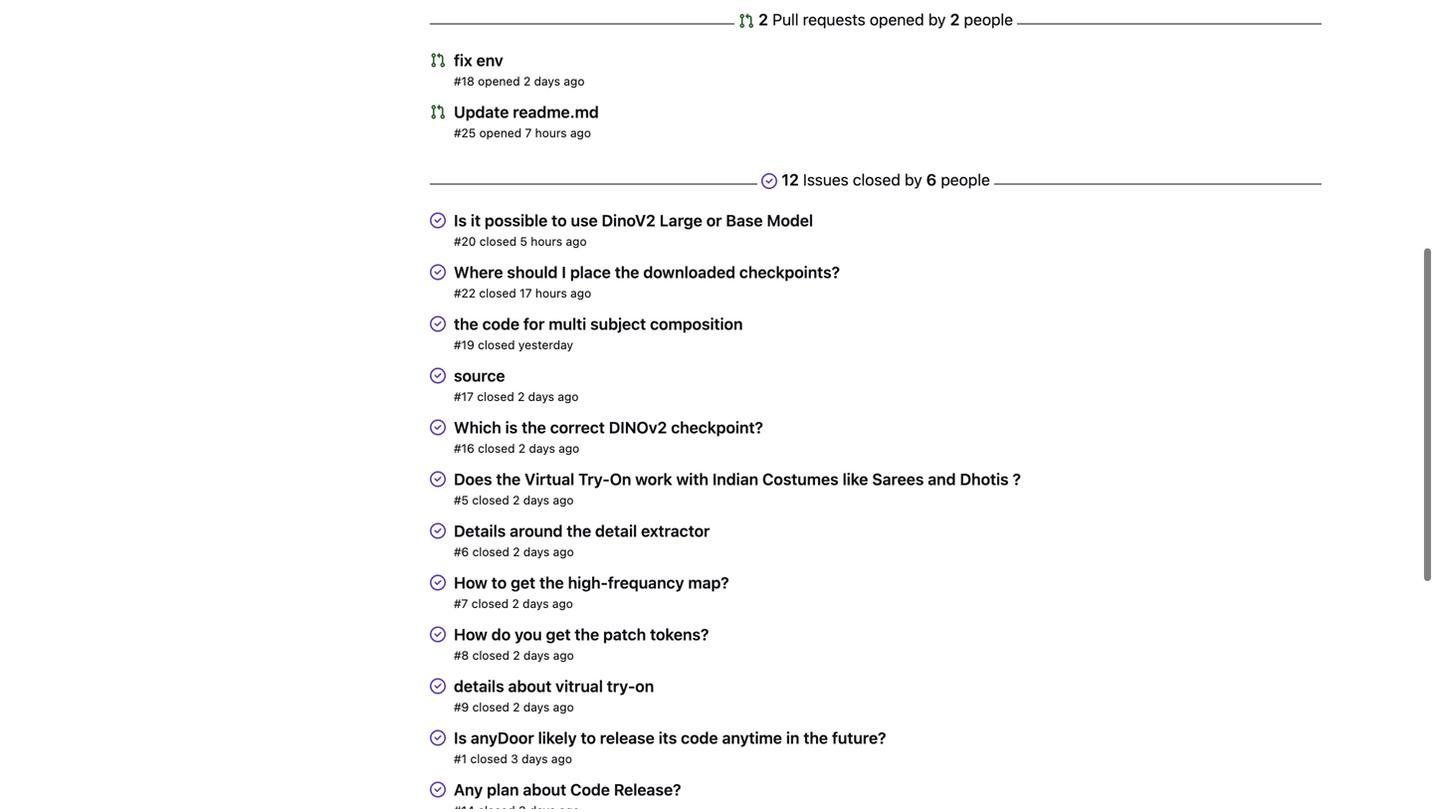 Task type: vqa. For each thing, say whether or not it's contained in the screenshot.


Task type: locate. For each thing, give the bounding box(es) containing it.
days right 3
[[522, 752, 548, 766]]

3
[[511, 752, 518, 766]]

3 closed image from the top
[[430, 471, 446, 487]]

ago up readme.md
[[564, 74, 585, 88]]

anydoor
[[471, 729, 534, 748]]

to for possible
[[552, 211, 567, 230]]

the left detail
[[567, 522, 591, 541]]

2 pull requests opened by 2 people
[[759, 10, 1014, 29]]

6 closed image from the top
[[430, 730, 446, 746]]

days down you
[[524, 649, 550, 663]]

4 closed image from the top
[[430, 523, 446, 539]]

0 horizontal spatial code
[[482, 315, 520, 334]]

composition
[[650, 315, 743, 334]]

use
[[571, 211, 598, 230]]

5 closed image from the top
[[430, 678, 446, 694]]

closed image
[[430, 316, 446, 332], [430, 420, 446, 436], [430, 471, 446, 487], [430, 627, 446, 643], [430, 678, 446, 694], [430, 730, 446, 746], [430, 782, 446, 798]]

1 vertical spatial code
[[681, 729, 718, 748]]

2 vertical spatial opened
[[479, 126, 522, 140]]

closed image for how
[[430, 575, 446, 591]]

ago down the how do you get the patch tokens? "link"
[[553, 649, 574, 663]]

1 vertical spatial hours
[[531, 234, 563, 248]]

0 vertical spatial about
[[508, 677, 552, 696]]

place
[[570, 263, 611, 282]]

try-
[[579, 470, 610, 489]]

opened for 7
[[479, 126, 522, 140]]

issues
[[803, 170, 849, 189]]

to inside is it possible to use dinov2 large or base model #20 closed 5 hours ago
[[552, 211, 567, 230]]

the inside the which is the correct dinov2 checkpoint? #16 closed 2 days ago
[[522, 418, 546, 437]]

1 closed image from the top
[[430, 316, 446, 332]]

0 vertical spatial people
[[964, 10, 1014, 29]]

to left use
[[552, 211, 567, 230]]

is inside is anydoor likely to release its code anytime in the future? #1 closed 3 days ago
[[454, 729, 467, 748]]

hours right 5
[[531, 234, 563, 248]]

ago inside how do you get the patch tokens? #8 closed 2 days ago
[[553, 649, 574, 663]]

0 vertical spatial get
[[511, 573, 536, 592]]

1 vertical spatial is
[[454, 729, 467, 748]]

ago down the place
[[571, 286, 592, 300]]

likely
[[538, 729, 577, 748]]

code
[[482, 315, 520, 334], [681, 729, 718, 748]]

the inside is anydoor likely to release its code anytime in the future? #1 closed 3 days ago
[[804, 729, 828, 748]]

2 is from the top
[[454, 729, 467, 748]]

the up #19
[[454, 315, 479, 334]]

by
[[929, 10, 946, 29], [905, 170, 923, 189]]

on
[[610, 470, 632, 489]]

2 vertical spatial hours
[[536, 286, 567, 300]]

days up you
[[523, 597, 549, 611]]

does the virtual try-on work with indian costumes like sarees and dhotis ? link
[[454, 470, 1021, 489]]

1 closed image from the top
[[430, 213, 446, 228]]

2 horizontal spatial to
[[581, 729, 596, 748]]

1 horizontal spatial get
[[546, 625, 571, 644]]

ago inside is it possible to use dinov2 large or base model #20 closed 5 hours ago
[[566, 234, 587, 248]]

2 closed image from the top
[[430, 420, 446, 436]]

is inside is it possible to use dinov2 large or base model #20 closed 5 hours ago
[[454, 211, 467, 230]]

ago
[[564, 74, 585, 88], [570, 126, 591, 140], [566, 234, 587, 248], [571, 286, 592, 300], [558, 390, 579, 404], [559, 442, 580, 455], [553, 493, 574, 507], [553, 545, 574, 559], [552, 597, 573, 611], [553, 649, 574, 663], [553, 700, 574, 714], [551, 752, 572, 766]]

about right 'plan'
[[523, 781, 567, 799]]

env
[[476, 51, 503, 70]]

closed inside how to get the high-frequancy map? #7 closed 2 days ago
[[472, 597, 509, 611]]

to
[[552, 211, 567, 230], [492, 573, 507, 592], [581, 729, 596, 748]]

get inside how do you get the patch tokens? #8 closed 2 days ago
[[546, 625, 571, 644]]

3 closed image from the top
[[430, 368, 446, 384]]

opened left 7
[[479, 126, 522, 140]]

opened
[[870, 10, 925, 29], [478, 74, 520, 88], [479, 126, 522, 140]]

any plan about code release?
[[454, 781, 681, 799]]

closed image for which
[[430, 420, 446, 436]]

details about vitrual try-on #9 closed 2 days ago
[[454, 677, 654, 714]]

the right does
[[496, 470, 521, 489]]

about left vitrual
[[508, 677, 552, 696]]

7 closed image from the top
[[430, 782, 446, 798]]

days up 'correct'
[[528, 390, 555, 404]]

any
[[454, 781, 483, 799]]

how for how to get the high-frequancy map?
[[454, 573, 488, 592]]

2
[[759, 10, 769, 29], [950, 10, 960, 29], [524, 74, 531, 88], [518, 390, 525, 404], [519, 442, 526, 455], [513, 493, 520, 507], [513, 545, 520, 559], [512, 597, 519, 611], [513, 649, 520, 663], [513, 700, 520, 714]]

1 horizontal spatial code
[[681, 729, 718, 748]]

ago up 'correct'
[[558, 390, 579, 404]]

is up #1
[[454, 729, 467, 748]]

dinov2
[[609, 418, 667, 437]]

days inside how do you get the patch tokens? #8 closed 2 days ago
[[524, 649, 550, 663]]

0 horizontal spatial get
[[511, 573, 536, 592]]

work
[[636, 470, 673, 489]]

code left for
[[482, 315, 520, 334]]

0 vertical spatial opened
[[870, 10, 925, 29]]

requests
[[803, 10, 866, 29]]

to up do
[[492, 573, 507, 592]]

closed image for how
[[430, 627, 446, 643]]

1 vertical spatial about
[[523, 781, 567, 799]]

1 is from the top
[[454, 211, 467, 230]]

to inside how to get the high-frequancy map? #7 closed 2 days ago
[[492, 573, 507, 592]]

git pull request image left fix
[[430, 52, 446, 68]]

indian
[[713, 470, 759, 489]]

#22
[[454, 286, 476, 300]]

17
[[520, 286, 532, 300]]

fix env #18 opened 2 days ago
[[454, 51, 585, 88]]

where should i place the downloaded checkpoints? link
[[454, 263, 840, 282]]

how to get the high-frequancy map? link
[[454, 573, 729, 592]]

0 horizontal spatial to
[[492, 573, 507, 592]]

to inside is anydoor likely to release its code anytime in the future? #1 closed 3 days ago
[[581, 729, 596, 748]]

days down details about vitrual try-on link
[[524, 700, 550, 714]]

0 horizontal spatial by
[[905, 170, 923, 189]]

opened inside fix env #18 opened 2 days ago
[[478, 74, 520, 88]]

days up 'virtual' at the bottom of the page
[[529, 442, 555, 455]]

0 vertical spatial how
[[454, 573, 488, 592]]

closed image
[[430, 213, 446, 228], [430, 264, 446, 280], [430, 368, 446, 384], [430, 523, 446, 539], [430, 575, 446, 591]]

is anydoor likely to release its code anytime in the future? link
[[454, 729, 887, 748]]

the inside does the virtual try-on work with indian costumes like sarees and dhotis ? #5 closed 2 days ago
[[496, 470, 521, 489]]

1 vertical spatial get
[[546, 625, 571, 644]]

opened down "env"
[[478, 74, 520, 88]]

ago inside is anydoor likely to release its code anytime in the future? #1 closed 3 days ago
[[551, 752, 572, 766]]

frequancy
[[608, 573, 684, 592]]

1 vertical spatial git pull request image
[[430, 52, 446, 68]]

fix env link
[[454, 51, 503, 70]]

2 vertical spatial to
[[581, 729, 596, 748]]

hours down readme.md
[[535, 126, 567, 140]]

git pull request image left pull
[[739, 13, 755, 29]]

the right is
[[522, 418, 546, 437]]

how up #8
[[454, 625, 488, 644]]

the left high-
[[540, 573, 564, 592]]

code right the 'its'
[[681, 729, 718, 748]]

closed
[[853, 170, 901, 189], [480, 234, 517, 248], [479, 286, 516, 300], [478, 338, 515, 352], [477, 390, 514, 404], [478, 442, 515, 455], [472, 493, 509, 507], [472, 545, 510, 559], [472, 597, 509, 611], [473, 649, 510, 663], [472, 700, 510, 714], [470, 752, 508, 766]]

closed inside where should i place the downloaded checkpoints? #22 closed 17 hours ago
[[479, 286, 516, 300]]

hours
[[535, 126, 567, 140], [531, 234, 563, 248], [536, 286, 567, 300]]

get inside how to get the high-frequancy map? #7 closed 2 days ago
[[511, 573, 536, 592]]

to right the likely
[[581, 729, 596, 748]]

i
[[562, 263, 566, 282]]

closed inside how do you get the patch tokens? #8 closed 2 days ago
[[473, 649, 510, 663]]

ago down readme.md
[[570, 126, 591, 140]]

code inside the code for multi subject composition #19 closed yesterday
[[482, 315, 520, 334]]

0 vertical spatial git pull request image
[[739, 13, 755, 29]]

days inside how to get the high-frequancy map? #7 closed 2 days ago
[[523, 597, 549, 611]]

1 vertical spatial opened
[[478, 74, 520, 88]]

#7
[[454, 597, 468, 611]]

details around the detail extractor link
[[454, 522, 710, 541]]

ago down details around the detail extractor link
[[553, 545, 574, 559]]

where
[[454, 263, 503, 282]]

closed image for the
[[430, 316, 446, 332]]

?
[[1013, 470, 1021, 489]]

costumes
[[763, 470, 839, 489]]

4 closed image from the top
[[430, 627, 446, 643]]

1 vertical spatial how
[[454, 625, 488, 644]]

closed inside details about vitrual try-on #9 closed 2 days ago
[[472, 700, 510, 714]]

ago down 'correct'
[[559, 442, 580, 455]]

2 how from the top
[[454, 625, 488, 644]]

pull
[[773, 10, 799, 29]]

ago down use
[[566, 234, 587, 248]]

its
[[659, 729, 677, 748]]

5 closed image from the top
[[430, 575, 446, 591]]

ago inside update readme.md #25 opened 7 hours ago
[[570, 126, 591, 140]]

the inside details around the detail extractor #6 closed 2 days ago
[[567, 522, 591, 541]]

fix
[[454, 51, 473, 70]]

ago down the likely
[[551, 752, 572, 766]]

ago inside source #17 closed 2 days ago
[[558, 390, 579, 404]]

git pull request image for update readme.md
[[430, 104, 446, 120]]

get up you
[[511, 573, 536, 592]]

how up #7
[[454, 573, 488, 592]]

virtual
[[525, 470, 575, 489]]

days down 'virtual' at the bottom of the page
[[523, 493, 550, 507]]

ago down details about vitrual try-on link
[[553, 700, 574, 714]]

1 horizontal spatial to
[[552, 211, 567, 230]]

how
[[454, 573, 488, 592], [454, 625, 488, 644]]

ago down 'virtual' at the bottom of the page
[[553, 493, 574, 507]]

0 vertical spatial to
[[552, 211, 567, 230]]

0 vertical spatial code
[[482, 315, 520, 334]]

the inside where should i place the downloaded checkpoints? #22 closed 17 hours ago
[[615, 263, 640, 282]]

sarees
[[873, 470, 924, 489]]

the code for multi subject composition link
[[454, 315, 743, 334]]

2 inside details about vitrual try-on #9 closed 2 days ago
[[513, 700, 520, 714]]

git pull request image
[[739, 13, 755, 29], [430, 52, 446, 68], [430, 104, 446, 120]]

get
[[511, 573, 536, 592], [546, 625, 571, 644]]

1 vertical spatial to
[[492, 573, 507, 592]]

opened inside update readme.md #25 opened 7 hours ago
[[479, 126, 522, 140]]

which is the correct dinov2 checkpoint? link
[[454, 418, 763, 437]]

release?
[[614, 781, 681, 799]]

large
[[660, 211, 703, 230]]

2 inside fix env #18 opened 2 days ago
[[524, 74, 531, 88]]

high-
[[568, 573, 608, 592]]

dhotis
[[960, 470, 1009, 489]]

1 how from the top
[[454, 573, 488, 592]]

how to get the high-frequancy map? #7 closed 2 days ago
[[454, 573, 729, 611]]

the inside how do you get the patch tokens? #8 closed 2 days ago
[[575, 625, 599, 644]]

is for is it possible to use dinov2 large or base model
[[454, 211, 467, 230]]

how inside how do you get the patch tokens? #8 closed 2 days ago
[[454, 625, 488, 644]]

code inside is anydoor likely to release its code anytime in the future? #1 closed 3 days ago
[[681, 729, 718, 748]]

dinov2
[[602, 211, 656, 230]]

ago down high-
[[552, 597, 573, 611]]

the right the place
[[615, 263, 640, 282]]

how inside how to get the high-frequancy map? #7 closed 2 days ago
[[454, 573, 488, 592]]

is anydoor likely to release its code anytime in the future? #1 closed 3 days ago
[[454, 729, 887, 766]]

the left the "patch"
[[575, 625, 599, 644]]

0 vertical spatial is
[[454, 211, 467, 230]]

days inside does the virtual try-on work with indian costumes like sarees and dhotis ? #5 closed 2 days ago
[[523, 493, 550, 507]]

map?
[[688, 573, 729, 592]]

0 vertical spatial by
[[929, 10, 946, 29]]

source
[[454, 366, 505, 385]]

git pull request image left update
[[430, 104, 446, 120]]

does the virtual try-on work with indian costumes like sarees and dhotis ? #5 closed 2 days ago
[[454, 470, 1021, 507]]

days up readme.md
[[534, 74, 561, 88]]

does
[[454, 470, 492, 489]]

1 vertical spatial by
[[905, 170, 923, 189]]

hours down the i
[[536, 286, 567, 300]]

days inside fix env #18 opened 2 days ago
[[534, 74, 561, 88]]

about
[[508, 677, 552, 696], [523, 781, 567, 799]]

how do you get the patch tokens? link
[[454, 625, 709, 644]]

2 vertical spatial git pull request image
[[430, 104, 446, 120]]

1 horizontal spatial by
[[929, 10, 946, 29]]

get right you
[[546, 625, 571, 644]]

ago inside details around the detail extractor #6 closed 2 days ago
[[553, 545, 574, 559]]

opened right requests
[[870, 10, 925, 29]]

do
[[492, 625, 511, 644]]

the right in
[[804, 729, 828, 748]]

days down around
[[524, 545, 550, 559]]

5
[[520, 234, 528, 248]]

is left it at the top left
[[454, 211, 467, 230]]

try-
[[607, 677, 636, 696]]

2 closed image from the top
[[430, 264, 446, 280]]

0 vertical spatial hours
[[535, 126, 567, 140]]

#6
[[454, 545, 469, 559]]



Task type: describe. For each thing, give the bounding box(es) containing it.
closed inside source #17 closed 2 days ago
[[477, 390, 514, 404]]

opened for by
[[870, 10, 925, 29]]

the inside the code for multi subject composition #19 closed yesterday
[[454, 315, 479, 334]]

in
[[786, 729, 800, 748]]

to for likely
[[581, 729, 596, 748]]

days inside is anydoor likely to release its code anytime in the future? #1 closed 3 days ago
[[522, 752, 548, 766]]

ago inside where should i place the downloaded checkpoints? #22 closed 17 hours ago
[[571, 286, 592, 300]]

closed image for details
[[430, 678, 446, 694]]

model
[[767, 211, 813, 230]]

future?
[[832, 729, 887, 748]]

#17
[[454, 390, 474, 404]]

#9
[[454, 700, 469, 714]]

closed image for does
[[430, 471, 446, 487]]

which is the correct dinov2 checkpoint? #16 closed 2 days ago
[[454, 418, 763, 455]]

2 inside how to get the high-frequancy map? #7 closed 2 days ago
[[512, 597, 519, 611]]

#8
[[454, 649, 469, 663]]

you
[[515, 625, 542, 644]]

ago inside how to get the high-frequancy map? #7 closed 2 days ago
[[552, 597, 573, 611]]

#5
[[454, 493, 469, 507]]

ago inside fix env #18 opened 2 days ago
[[564, 74, 585, 88]]

like
[[843, 470, 869, 489]]

opened for 2
[[478, 74, 520, 88]]

1 vertical spatial people
[[941, 170, 990, 189]]

closed inside is it possible to use dinov2 large or base model #20 closed 5 hours ago
[[480, 234, 517, 248]]

2 inside the which is the correct dinov2 checkpoint? #16 closed 2 days ago
[[519, 442, 526, 455]]

source link
[[454, 366, 505, 385]]

vitrual
[[556, 677, 603, 696]]

patch
[[603, 625, 646, 644]]

#20
[[454, 234, 476, 248]]

closed image for is
[[430, 213, 446, 228]]

2 inside source #17 closed 2 days ago
[[518, 390, 525, 404]]

around
[[510, 522, 563, 541]]

subject
[[591, 315, 646, 334]]

closed image for source
[[430, 368, 446, 384]]

any plan about code release? link
[[454, 781, 681, 799]]

detail
[[595, 522, 637, 541]]

days inside source #17 closed 2 days ago
[[528, 390, 555, 404]]

issue closed image
[[762, 173, 778, 189]]

2 inside how do you get the patch tokens? #8 closed 2 days ago
[[513, 649, 520, 663]]

on
[[636, 677, 654, 696]]

is it possible to use dinov2 large or base model link
[[454, 211, 813, 230]]

closed image for is
[[430, 730, 446, 746]]

closed inside the code for multi subject composition #19 closed yesterday
[[478, 338, 515, 352]]

git pull request image for fix env
[[430, 52, 446, 68]]

days inside the which is the correct dinov2 checkpoint? #16 closed 2 days ago
[[529, 442, 555, 455]]

#16
[[454, 442, 475, 455]]

update readme.md link
[[454, 103, 599, 121]]

source #17 closed 2 days ago
[[454, 366, 579, 404]]

closed image for details
[[430, 523, 446, 539]]

details about vitrual try-on link
[[454, 677, 654, 696]]

correct
[[550, 418, 605, 437]]

which
[[454, 418, 501, 437]]

days inside details about vitrual try-on #9 closed 2 days ago
[[524, 700, 550, 714]]

6
[[927, 170, 937, 189]]

plan
[[487, 781, 519, 799]]

checkpoints?
[[740, 263, 840, 282]]

closed image for where
[[430, 264, 446, 280]]

7
[[525, 126, 532, 140]]

#18
[[454, 74, 475, 88]]

closed inside is anydoor likely to release its code anytime in the future? #1 closed 3 days ago
[[470, 752, 508, 766]]

extractor
[[641, 522, 710, 541]]

closed inside details around the detail extractor #6 closed 2 days ago
[[472, 545, 510, 559]]

ago inside does the virtual try-on work with indian costumes like sarees and dhotis ? #5 closed 2 days ago
[[553, 493, 574, 507]]

release
[[600, 729, 655, 748]]

closed inside the which is the correct dinov2 checkpoint? #16 closed 2 days ago
[[478, 442, 515, 455]]

for
[[524, 315, 545, 334]]

and
[[928, 470, 956, 489]]

yesterday
[[519, 338, 573, 352]]

base
[[726, 211, 763, 230]]

#19
[[454, 338, 475, 352]]

possible
[[485, 211, 548, 230]]

details
[[454, 677, 504, 696]]

the inside how to get the high-frequancy map? #7 closed 2 days ago
[[540, 573, 564, 592]]

is
[[505, 418, 518, 437]]

days inside details around the detail extractor #6 closed 2 days ago
[[524, 545, 550, 559]]

closed inside does the virtual try-on work with indian costumes like sarees and dhotis ? #5 closed 2 days ago
[[472, 493, 509, 507]]

12
[[782, 170, 799, 189]]

#1
[[454, 752, 467, 766]]

tokens?
[[650, 625, 709, 644]]

12 issues         closed by 6 people
[[782, 170, 990, 189]]

#25
[[454, 126, 476, 140]]

downloaded
[[643, 263, 736, 282]]

or
[[707, 211, 722, 230]]

code
[[571, 781, 610, 799]]

2 inside details around the detail extractor #6 closed 2 days ago
[[513, 545, 520, 559]]

the code for multi subject composition #19 closed yesterday
[[454, 315, 743, 352]]

ago inside details about vitrual try-on #9 closed 2 days ago
[[553, 700, 574, 714]]

details
[[454, 522, 506, 541]]

about inside details about vitrual try-on #9 closed 2 days ago
[[508, 677, 552, 696]]

readme.md
[[513, 103, 599, 121]]

multi
[[549, 315, 587, 334]]

is for is anydoor likely to release its code anytime in the future?
[[454, 729, 467, 748]]

how for how do you get the patch tokens?
[[454, 625, 488, 644]]

update
[[454, 103, 509, 121]]

hours inside is it possible to use dinov2 large or base model #20 closed 5 hours ago
[[531, 234, 563, 248]]

should
[[507, 263, 558, 282]]

ago inside the which is the correct dinov2 checkpoint? #16 closed 2 days ago
[[559, 442, 580, 455]]

2 inside does the virtual try-on work with indian costumes like sarees and dhotis ? #5 closed 2 days ago
[[513, 493, 520, 507]]

with
[[676, 470, 709, 489]]

hours inside where should i place the downloaded checkpoints? #22 closed 17 hours ago
[[536, 286, 567, 300]]

update readme.md #25 opened 7 hours ago
[[454, 103, 599, 140]]

hours inside update readme.md #25 opened 7 hours ago
[[535, 126, 567, 140]]

is it possible to use dinov2 large or base model #20 closed 5 hours ago
[[454, 211, 813, 248]]



